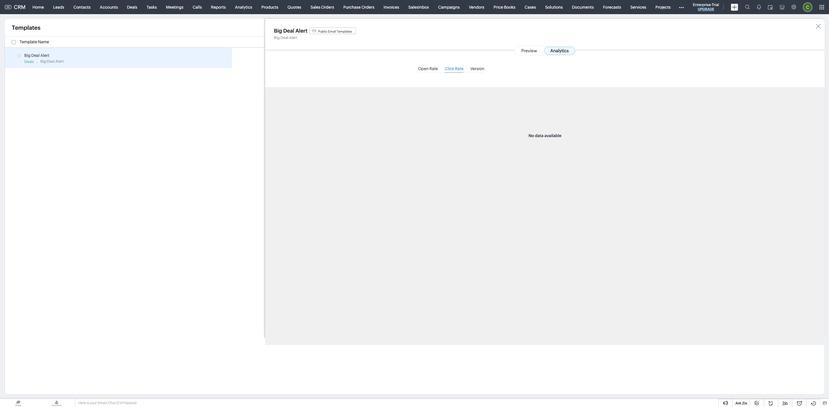 Task type: describe. For each thing, give the bounding box(es) containing it.
leads
[[53, 5, 64, 9]]

tasks
[[147, 5, 157, 9]]

available
[[545, 133, 562, 138]]

name
[[38, 40, 49, 44]]

version
[[471, 66, 485, 71]]

open rate
[[418, 66, 438, 71]]

enterprise-trial upgrade
[[693, 3, 720, 11]]

deals link
[[123, 0, 142, 14]]

no
[[529, 133, 534, 138]]

home
[[33, 5, 44, 9]]

open
[[418, 66, 429, 71]]

forecasts
[[604, 5, 622, 9]]

click rate
[[445, 66, 464, 71]]

rate for open rate
[[430, 66, 438, 71]]

reports link
[[207, 0, 231, 14]]

deals inside deals link
[[127, 5, 137, 9]]

open rate link
[[418, 66, 438, 71]]

documents
[[572, 5, 594, 9]]

Other Modules field
[[676, 2, 688, 12]]

campaigns
[[439, 5, 460, 9]]

(ctrl+space)
[[117, 401, 137, 405]]

sales
[[311, 5, 321, 9]]

cases link
[[520, 0, 541, 14]]

ask zia
[[736, 401, 748, 405]]

rate for click rate
[[455, 66, 464, 71]]

vendors
[[469, 5, 485, 9]]

contacts
[[74, 5, 91, 9]]

orders for sales orders
[[321, 5, 334, 9]]

sales orders link
[[306, 0, 339, 14]]

purchase orders
[[344, 5, 375, 9]]

calls
[[193, 5, 202, 9]]

solutions
[[546, 5, 563, 9]]

price books
[[494, 5, 516, 9]]

reports
[[211, 5, 226, 9]]

ask
[[736, 401, 742, 405]]

version link
[[471, 66, 485, 71]]

purchase
[[344, 5, 361, 9]]

tasks link
[[142, 0, 162, 14]]

chats image
[[0, 399, 36, 407]]

signals element
[[754, 0, 765, 14]]

invoices
[[384, 5, 400, 9]]

trial
[[712, 3, 720, 7]]

meetings
[[166, 5, 184, 9]]

salesinbox link
[[404, 0, 434, 14]]

0 horizontal spatial templates
[[12, 24, 40, 31]]

1 vertical spatial deals
[[24, 59, 34, 64]]

1 horizontal spatial templates
[[337, 30, 352, 33]]

contacts link
[[69, 0, 95, 14]]

books
[[504, 5, 516, 9]]

template name
[[20, 40, 49, 44]]

services link
[[626, 0, 651, 14]]

salesinbox
[[409, 5, 429, 9]]

big deal alert link
[[24, 53, 49, 58]]

search element
[[742, 0, 754, 14]]

vendors link
[[465, 0, 489, 14]]

sales orders
[[311, 5, 334, 9]]

your
[[90, 401, 97, 405]]

0 horizontal spatial analytics
[[235, 5, 252, 9]]



Task type: locate. For each thing, give the bounding box(es) containing it.
no data available
[[529, 133, 562, 138]]

1 vertical spatial analytics
[[551, 48, 569, 53]]

1 vertical spatial analytics link
[[545, 47, 575, 55]]

templates right email on the top of page
[[337, 30, 352, 33]]

deals down big deal alert link
[[24, 59, 34, 64]]

1 horizontal spatial orders
[[362, 5, 375, 9]]

0 vertical spatial deals
[[127, 5, 137, 9]]

services
[[631, 5, 647, 9]]

quotes
[[288, 5, 302, 9]]

crm
[[14, 4, 26, 10]]

click rate link
[[445, 66, 464, 71]]

create menu image
[[732, 4, 739, 11]]

public
[[319, 30, 328, 33]]

0 horizontal spatial rate
[[430, 66, 438, 71]]

profile image
[[804, 2, 813, 12]]

rate
[[430, 66, 438, 71], [455, 66, 464, 71]]

meetings link
[[162, 0, 188, 14]]

2 rate from the left
[[455, 66, 464, 71]]

search image
[[746, 5, 751, 10]]

upgrade
[[698, 7, 715, 11]]

contacts image
[[38, 399, 75, 407]]

invoices link
[[379, 0, 404, 14]]

products
[[262, 5, 278, 9]]

calendar image
[[769, 5, 773, 9]]

orders for purchase orders
[[362, 5, 375, 9]]

rate right open
[[430, 66, 438, 71]]

accounts link
[[95, 0, 123, 14]]

purchase orders link
[[339, 0, 379, 14]]

forecasts link
[[599, 0, 626, 14]]

accounts
[[100, 5, 118, 9]]

enterprise-
[[693, 3, 712, 7]]

alert
[[296, 28, 308, 34], [289, 36, 298, 40], [40, 53, 49, 58], [55, 59, 64, 63]]

analytics
[[235, 5, 252, 9], [551, 48, 569, 53]]

deal
[[283, 28, 295, 34], [281, 36, 288, 40], [31, 53, 40, 58], [47, 59, 55, 63]]

chat
[[108, 401, 116, 405]]

crm link
[[5, 4, 26, 10]]

leads link
[[49, 0, 69, 14]]

is
[[87, 401, 89, 405]]

home link
[[28, 0, 49, 14]]

0 horizontal spatial deals
[[24, 59, 34, 64]]

1 horizontal spatial analytics
[[551, 48, 569, 53]]

preview
[[522, 48, 538, 53]]

documents link
[[568, 0, 599, 14]]

1 horizontal spatial rate
[[455, 66, 464, 71]]

templates up template
[[12, 24, 40, 31]]

template
[[20, 40, 37, 44]]

click
[[445, 66, 455, 71]]

cases
[[525, 5, 536, 9]]

analytics link
[[231, 0, 257, 14], [545, 47, 575, 55]]

products link
[[257, 0, 283, 14]]

email
[[328, 30, 337, 33]]

quotes link
[[283, 0, 306, 14]]

0 horizontal spatial orders
[[321, 5, 334, 9]]

orders right purchase
[[362, 5, 375, 9]]

public email templates
[[319, 30, 352, 33]]

1 orders from the left
[[321, 5, 334, 9]]

zia
[[743, 401, 748, 405]]

smart
[[98, 401, 107, 405]]

orders right the sales
[[321, 5, 334, 9]]

solutions link
[[541, 0, 568, 14]]

preview link
[[516, 47, 544, 55]]

0 horizontal spatial analytics link
[[231, 0, 257, 14]]

projects link
[[651, 0, 676, 14]]

templates
[[12, 24, 40, 31], [337, 30, 352, 33]]

big
[[274, 28, 282, 34], [274, 36, 280, 40], [24, 53, 30, 58], [40, 59, 46, 63]]

2 orders from the left
[[362, 5, 375, 9]]

price books link
[[489, 0, 520, 14]]

orders
[[321, 5, 334, 9], [362, 5, 375, 9]]

calls link
[[188, 0, 207, 14]]

deals left tasks
[[127, 5, 137, 9]]

campaigns link
[[434, 0, 465, 14]]

here
[[78, 401, 86, 405]]

data
[[535, 133, 544, 138]]

signals image
[[758, 5, 762, 10]]

projects
[[656, 5, 671, 9]]

0 vertical spatial analytics link
[[231, 0, 257, 14]]

big deal alert
[[274, 28, 309, 34], [274, 36, 298, 40], [24, 53, 49, 58], [40, 59, 64, 63]]

here is your smart chat (ctrl+space)
[[78, 401, 137, 405]]

create menu element
[[728, 0, 742, 14]]

1 rate from the left
[[430, 66, 438, 71]]

rate right 'click'
[[455, 66, 464, 71]]

deals
[[127, 5, 137, 9], [24, 59, 34, 64]]

0 vertical spatial analytics
[[235, 5, 252, 9]]

profile element
[[800, 0, 816, 14]]

1 horizontal spatial deals
[[127, 5, 137, 9]]

price
[[494, 5, 504, 9]]

1 horizontal spatial analytics link
[[545, 47, 575, 55]]



Task type: vqa. For each thing, say whether or not it's contained in the screenshot.
top Analytics
yes



